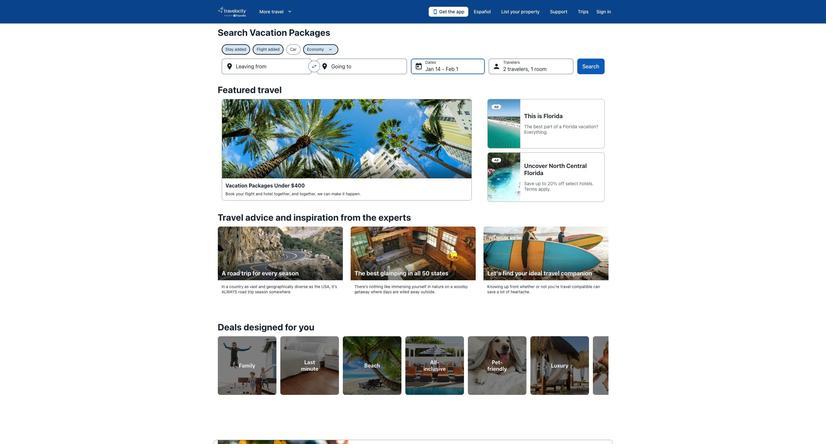 Task type: vqa. For each thing, say whether or not it's contained in the screenshot.
'main content'
yes



Task type: locate. For each thing, give the bounding box(es) containing it.
travelocity logo image
[[218, 7, 246, 17]]

swap origin and destination values image
[[311, 64, 317, 69]]

travel advice and inspiration from the experts region
[[214, 208, 612, 306]]

previous image
[[214, 360, 222, 368]]

featured travel region
[[214, 81, 612, 208]]

download the app button image
[[433, 9, 438, 14]]

main content
[[0, 23, 826, 444]]

next image
[[605, 360, 612, 368]]



